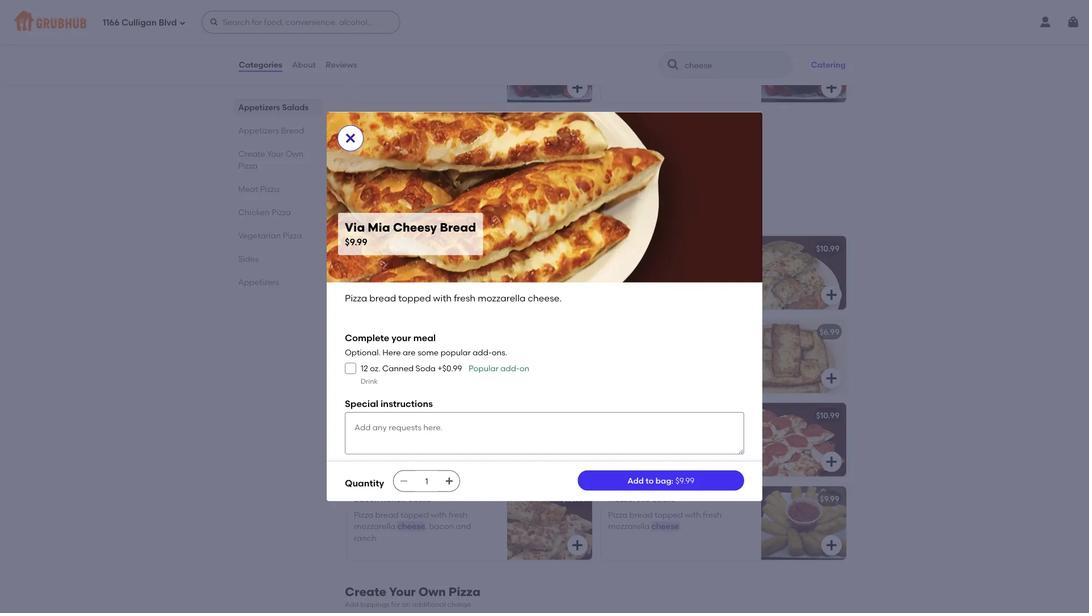 Task type: describe. For each thing, give the bounding box(es) containing it.
topped inside pizza bread, topped with mozarella cheese and sliced jalapeno peppers.
[[403, 343, 431, 353]]

12
[[361, 363, 368, 373]]

artichoke inside lettuce, cherry tomatoes, onion, olives, cucumber, artichoke hearts, carrots, pepperoncini and feta .
[[423, 148, 459, 157]]

greek for salad
[[385, 120, 409, 130]]

special
[[345, 398, 379, 409]]

sides
[[238, 254, 259, 263]]

main navigation navigation
[[0, 0, 1090, 44]]

0 vertical spatial tomatoes,
[[642, 53, 681, 62]]

categories
[[239, 60, 283, 69]]

cucumber, inside lettuce, cherry tomatoes, onion, olives, cucumber, artichoke hearts, carrots, pepperoncini and feta .
[[380, 148, 421, 157]]

bread up 'jalapeno sticks'
[[370, 292, 396, 303]]

create for create your own pizza
[[238, 149, 265, 158]]

your
[[392, 332, 411, 343]]

search icon image
[[667, 58, 681, 72]]

pizza down via mia cheesy bread
[[354, 260, 374, 270]]

chicken pizza tab
[[238, 206, 318, 218]]

bread down mozzarella sticks
[[630, 510, 653, 520]]

pizza bread topped with fresh mozzarella for sticks
[[354, 510, 468, 531]]

fresh inside pizza bread, pesto sauce, dusted with fresh mozzarella
[[627, 271, 645, 281]]

charge.
[[448, 601, 473, 609]]

appetizers up via mia cheesy bread
[[345, 209, 410, 224]]

onion,
[[455, 136, 479, 146]]

mia for via mia greek salad
[[369, 120, 383, 130]]

via mia greek salad image
[[507, 112, 593, 186]]

1 horizontal spatial add
[[628, 476, 644, 485]]

Search Via Mia Pizza search field
[[684, 60, 771, 70]]

cheese down sauce,
[[691, 271, 719, 281]]

bread for greek
[[376, 427, 399, 436]]

mia for via mia cheesy bread $9.99
[[368, 220, 390, 235]]

topped up the meal on the bottom of the page
[[399, 292, 431, 303]]

, olives, pepperoncini and carrots.
[[354, 64, 480, 85]]

bread for via mia cheesy bread
[[416, 244, 440, 253]]

create for create your own pizza add toppings for an additional charge.
[[345, 585, 387, 599]]

sides tab
[[238, 253, 318, 265]]

via mia garden salad
[[609, 37, 694, 46]]

topped for mozzarella sticks
[[655, 510, 683, 520]]

categories button
[[238, 44, 283, 85]]

vegetarian pizza
[[238, 230, 302, 240]]

bread for sticks
[[376, 510, 399, 520]]

culligan
[[122, 18, 157, 28]]

blvd
[[159, 18, 177, 28]]

$10.99 for pepperoni sticks
[[817, 411, 840, 420]]

cherry
[[388, 136, 412, 146]]

bacon ranch sticks
[[354, 494, 431, 504]]

about
[[292, 60, 316, 69]]

sticks for mozzarella sticks
[[653, 494, 676, 504]]

cheese down via mia chef salad
[[354, 64, 382, 74]]

olives, inside lettuce, cherry tomatoes, onion, olives, cucumber, artichoke hearts, carrots, pepperoncini and feta .
[[354, 148, 378, 157]]

pesto
[[640, 244, 662, 253]]

vegetarian
[[238, 230, 281, 240]]

an
[[402, 601, 411, 609]]

bag:
[[656, 476, 674, 485]]

carrots. inside , olives, pepperoncini and carrots.
[[354, 76, 384, 85]]

$9.99 for mozzarella sticks
[[821, 494, 840, 504]]

cheese left bacon
[[398, 522, 425, 531]]

lettuce, cherry tomatoes, onion, olives, cucumber, artichoke hearts, carrots, pepperoncini and feta .
[[354, 136, 488, 180]]

fresh for mozzarella sticks
[[703, 510, 722, 520]]

with up the meal on the bottom of the page
[[433, 292, 452, 303]]

lettuce, for lettuce, tomatoes, cheese
[[609, 53, 640, 62]]

cheese . for mozzarella sticks
[[652, 522, 682, 531]]

bread, for fresh
[[630, 260, 655, 270]]

your for create your own pizza
[[267, 149, 284, 158]]

olives, inside , olives, pepperoncini and carrots.
[[386, 64, 409, 74]]

chicken pizza
[[238, 207, 291, 217]]

create your own pizza tab
[[238, 148, 318, 171]]

$10.99 for via mia pesto bread
[[817, 244, 840, 253]]

$9.99 for via mia greek salad
[[566, 120, 586, 130]]

create your own pizza
[[238, 149, 304, 170]]

and inside pizza bread, topped with mozarella cheese and sliced jalapeno peppers.
[[384, 355, 399, 364]]

and inside lettuce, cherry tomatoes, onion, olives, cucumber, artichoke hearts, carrots, pepperoncini and feta .
[[439, 159, 454, 169]]

greek for bread
[[385, 411, 409, 420]]

mozzarella sticks image
[[762, 486, 847, 560]]

oz.
[[370, 363, 381, 373]]

pepperoni
[[609, 411, 649, 420]]

ranch
[[381, 494, 406, 504]]

sticks for pepperoni sticks
[[651, 411, 674, 420]]

pizza down special
[[354, 427, 374, 436]]

. inside lettuce, cherry tomatoes, onion, olives, cucumber, artichoke hearts, carrots, pepperoncini and feta .
[[382, 171, 384, 180]]

hearts, inside lettuce, cherry tomatoes, onion, olives, cucumber, artichoke hearts, carrots, pepperoncini and feta .
[[461, 148, 488, 157]]

add to bag: $9.99
[[628, 476, 695, 485]]

catering button
[[807, 52, 852, 77]]

cheese down via mia cheesy bread
[[398, 271, 425, 281]]

pizza up jalapeno
[[345, 292, 367, 303]]

1 horizontal spatial appetizers bread
[[345, 209, 449, 224]]

$9.99 for via mia chef salad
[[566, 37, 586, 46]]

$9.99 inside via mia cheesy bread $9.99
[[345, 236, 368, 247]]

pepperoncini inside , artichoke hearts, olives, cucumber, pepperoncini and carrots.
[[609, 76, 660, 85]]

sauce,
[[681, 260, 706, 270]]

bread for via mia greek bread
[[411, 411, 434, 420]]

via mia cheesy bread $9.99
[[345, 220, 476, 247]]

bread inside tab
[[281, 125, 304, 135]]

cheese.
[[528, 292, 562, 303]]

popular add-on
[[469, 363, 530, 373]]

complete
[[345, 332, 390, 343]]

canned
[[383, 363, 414, 373]]

via mia garden salad image
[[762, 29, 847, 103]]

and inside , olives, pepperoncini and carrots.
[[464, 64, 480, 74]]

sticks down input item quantity number field on the bottom left
[[408, 494, 431, 504]]

meal
[[414, 332, 436, 343]]

appetizers up appetizers bread tab
[[238, 102, 280, 112]]

mozzarella left cheese.
[[478, 292, 526, 303]]

pizza inside pizza bread, pesto sauce, dusted with fresh mozzarella
[[609, 260, 628, 270]]

cheese . for via mia cheesy bread
[[398, 271, 427, 281]]

, bacon and ranch.
[[354, 522, 472, 543]]

fresh for bacon ranch sticks
[[449, 510, 468, 520]]

instructions
[[381, 398, 433, 409]]

reviews button
[[325, 44, 358, 85]]

catering
[[812, 60, 846, 69]]

here
[[383, 347, 401, 357]]

for
[[391, 601, 400, 609]]

soda
[[416, 363, 436, 373]]

appetizers tab
[[238, 276, 318, 288]]

with up pizza bread topped with fresh mozzarella cheese.
[[431, 260, 447, 270]]

salad for via mia greek salad
[[411, 120, 434, 130]]

pizza up vegetarian pizza tab
[[272, 207, 291, 217]]

mia for via mia greek bread
[[369, 411, 383, 420]]

$10.99 for via mia greek bread
[[562, 411, 586, 420]]

via mia greek salad
[[354, 120, 434, 130]]

bacon
[[354, 494, 379, 504]]

chicken
[[238, 207, 270, 217]]

own for create your own pizza add toppings for an additional charge.
[[419, 585, 446, 599]]

via for via mia cheesy bread
[[354, 244, 367, 253]]

ons.
[[492, 347, 508, 357]]

bread for via mia pesto bread
[[663, 244, 687, 253]]

pizza bread topped with fresh mozzarella cheese.
[[345, 292, 562, 303]]

appetizers bread tab
[[238, 124, 318, 136]]

1 horizontal spatial add-
[[501, 363, 520, 373]]

bread for via mia cheesy bread $9.99
[[440, 220, 476, 235]]

salads
[[282, 102, 309, 112]]

via mia pesto bread
[[609, 244, 687, 253]]

mozzarella for via mia cheesy bread
[[354, 271, 396, 281]]

0 horizontal spatial dusted
[[401, 427, 427, 436]]

pizza bread dusted with via mia feta
[[354, 427, 493, 436]]

create your own pizza add toppings for an additional charge.
[[345, 585, 481, 609]]

cucumber, inside , artichoke hearts, olives, cucumber, pepperoncini and carrots.
[[701, 64, 742, 74]]

mozarella
[[451, 343, 489, 353]]

. for via mia pesto bread
[[719, 271, 721, 281]]

via mia cheesy bread
[[354, 244, 440, 253]]

mozzarella sticks
[[609, 494, 676, 504]]

jalapeno sticks
[[354, 327, 417, 337]]

on
[[520, 363, 530, 373]]

bread, for and
[[376, 343, 401, 353]]

1166
[[103, 18, 120, 28]]

mia for via mia chef salad
[[369, 37, 383, 46]]

pizza right meat
[[260, 184, 280, 194]]



Task type: locate. For each thing, give the bounding box(es) containing it.
artichoke down onion,
[[423, 148, 459, 157]]

lettuce, inside lettuce, cherry tomatoes, onion, olives, cucumber, artichoke hearts, carrots, pepperoncini and feta .
[[354, 136, 386, 146]]

cucumber, down cherry
[[380, 148, 421, 157]]

bread
[[281, 125, 304, 135], [413, 209, 449, 224], [440, 220, 476, 235], [416, 244, 440, 253], [663, 244, 687, 253], [411, 411, 434, 420]]

tomatoes, down garden
[[642, 53, 681, 62]]

sticks for jalapeno sticks
[[394, 327, 417, 337]]

1 vertical spatial feta
[[478, 427, 493, 436]]

via for via mia cheesy bread $9.99
[[345, 220, 365, 235]]

hearts, down the 'lettuce, tomatoes, cheese'
[[647, 64, 673, 74]]

1 vertical spatial cheesy
[[385, 244, 414, 253]]

dusted
[[708, 260, 735, 270], [401, 427, 427, 436]]

peppers.
[[461, 355, 495, 364]]

topped down mozzarella sticks
[[655, 510, 683, 520]]

sticks right pepperoni
[[651, 411, 674, 420]]

optional.
[[345, 347, 381, 357]]

1 vertical spatial pepperoncini
[[609, 76, 660, 85]]

pizza bread, pesto sauce, dusted with fresh mozzarella
[[609, 260, 735, 281]]

2 horizontal spatial olives,
[[675, 64, 699, 74]]

bread down the bacon ranch sticks
[[376, 510, 399, 520]]

cheesy for via mia cheesy bread $9.99
[[393, 220, 437, 235]]

1 greek from the top
[[385, 120, 409, 130]]

your for create your own pizza add toppings for an additional charge.
[[389, 585, 416, 599]]

0 vertical spatial appetizers bread
[[238, 125, 304, 135]]

$9.99 for via mia cheesy bread
[[566, 244, 586, 253]]

add inside create your own pizza add toppings for an additional charge.
[[345, 601, 359, 609]]

add- inside 'complete your meal optional. here are some popular add-ons.'
[[473, 347, 492, 357]]

with inside pizza bread, pesto sauce, dusted with fresh mozzarella
[[609, 271, 625, 281]]

add
[[628, 476, 644, 485], [345, 601, 359, 609]]

cucumber, right search icon
[[701, 64, 742, 74]]

svg image inside main navigation 'navigation'
[[210, 18, 219, 27]]

bacon ranch sticks image
[[507, 486, 593, 560]]

own down appetizers bread tab
[[286, 149, 304, 158]]

pizza down jalapeno
[[354, 343, 374, 353]]

pepperoncini inside , olives, pepperoncini and carrots.
[[411, 64, 463, 74]]

1 vertical spatial lettuce,
[[354, 136, 386, 146]]

and inside , bacon and ranch.
[[456, 522, 472, 531]]

additional
[[412, 601, 446, 609]]

garden
[[640, 37, 669, 46]]

0 horizontal spatial lettuce,
[[354, 136, 386, 146]]

lettuce, for lettuce, cherry tomatoes, onion, olives, cucumber, artichoke hearts, carrots, pepperoncini and feta .
[[354, 136, 386, 146]]

carrots,
[[354, 159, 384, 169]]

2 greek from the top
[[385, 411, 409, 420]]

bacon
[[429, 522, 454, 531]]

via
[[354, 37, 367, 46], [609, 37, 621, 46], [354, 120, 367, 130], [345, 220, 365, 235], [354, 244, 367, 253], [609, 244, 621, 253], [354, 411, 367, 420], [447, 427, 460, 436]]

0 horizontal spatial ,
[[382, 64, 384, 74]]

via for via mia pesto bread
[[609, 244, 621, 253]]

tomatoes,
[[642, 53, 681, 62], [414, 136, 453, 146]]

cheese . for via mia pesto bread
[[691, 271, 721, 281]]

mozzarella up ranch.
[[354, 522, 396, 531]]

via mia cheesy bread image
[[507, 236, 593, 310]]

greek up cherry
[[385, 120, 409, 130]]

are
[[403, 347, 416, 357]]

1 vertical spatial add
[[345, 601, 359, 609]]

with up 'jalapeno'
[[433, 343, 449, 353]]

, left bacon
[[425, 522, 427, 531]]

add left toppings
[[345, 601, 359, 609]]

appetizers down sides
[[238, 277, 279, 287]]

1 horizontal spatial cheese .
[[652, 522, 682, 531]]

mozzarella down via mia cheesy bread
[[354, 271, 396, 281]]

0 vertical spatial cheesy
[[393, 220, 437, 235]]

via mia greek bread image
[[507, 403, 593, 477]]

pizza inside create your own pizza
[[238, 161, 258, 170]]

topped up , bacon and ranch.
[[401, 510, 429, 520]]

1 horizontal spatial ,
[[425, 522, 427, 531]]

pizza up meat
[[238, 161, 258, 170]]

0 vertical spatial hearts,
[[647, 64, 673, 74]]

greek
[[385, 120, 409, 130], [385, 411, 409, 420]]

. for mozzarella sticks
[[680, 522, 682, 531]]

1 vertical spatial bread,
[[376, 343, 401, 353]]

bread, down via mia pesto bread
[[630, 260, 655, 270]]

carrots. inside , artichoke hearts, olives, cucumber, pepperoncini and carrots.
[[679, 76, 708, 85]]

pizza bread topped with fresh mozzarella down via mia cheesy bread
[[354, 260, 468, 281]]

0 horizontal spatial add
[[345, 601, 359, 609]]

mozzarella for bacon ranch sticks
[[354, 522, 396, 531]]

bread
[[376, 260, 399, 270], [370, 292, 396, 303], [376, 427, 399, 436], [376, 510, 399, 520], [630, 510, 653, 520]]

cheese right search icon
[[683, 53, 711, 62]]

create up toppings
[[345, 585, 387, 599]]

0 horizontal spatial cheese .
[[398, 271, 427, 281]]

0 horizontal spatial artichoke
[[423, 148, 459, 157]]

special instructions
[[345, 398, 433, 409]]

with
[[431, 260, 447, 270], [609, 271, 625, 281], [433, 292, 452, 303], [433, 343, 449, 353], [429, 427, 446, 436], [431, 510, 447, 520], [685, 510, 701, 520]]

1 vertical spatial greek
[[385, 411, 409, 420]]

appetizers down appetizers salads
[[238, 125, 279, 135]]

0 horizontal spatial your
[[267, 149, 284, 158]]

0 vertical spatial create
[[238, 149, 265, 158]]

1 vertical spatial hearts,
[[461, 148, 488, 157]]

to
[[646, 476, 654, 485]]

svg image
[[1067, 15, 1081, 29], [179, 20, 186, 26], [825, 455, 839, 469], [571, 539, 585, 552]]

svg image
[[210, 18, 219, 27], [571, 81, 585, 95], [825, 81, 839, 95], [344, 131, 358, 145], [571, 165, 585, 178], [571, 288, 585, 302], [825, 288, 839, 302], [825, 372, 839, 385], [571, 455, 585, 469], [400, 477, 409, 486], [445, 477, 454, 486], [825, 539, 839, 552]]

0 horizontal spatial olives,
[[354, 148, 378, 157]]

appetizers bread inside appetizers bread tab
[[238, 125, 304, 135]]

own for create your own pizza
[[286, 149, 304, 158]]

cheese
[[683, 53, 711, 62], [354, 64, 382, 74], [398, 271, 425, 281], [691, 271, 719, 281], [354, 355, 382, 364], [398, 522, 425, 531], [652, 522, 680, 531]]

topped for via mia cheesy bread
[[401, 260, 429, 270]]

salad for via mia chef salad
[[406, 37, 429, 46]]

0 horizontal spatial cucumber,
[[380, 148, 421, 157]]

$6.99 button
[[602, 320, 847, 393]]

0 horizontal spatial feta
[[456, 159, 472, 169]]

0 vertical spatial pepperoncini
[[411, 64, 463, 74]]

popular
[[469, 363, 499, 373]]

about button
[[292, 44, 317, 85]]

pizza inside pizza bread, topped with mozarella cheese and sliced jalapeno peppers.
[[354, 343, 374, 353]]

own up additional
[[419, 585, 446, 599]]

0 horizontal spatial add-
[[473, 347, 492, 357]]

bread, inside pizza bread, topped with mozarella cheese and sliced jalapeno peppers.
[[376, 343, 401, 353]]

1 vertical spatial own
[[419, 585, 446, 599]]

1 horizontal spatial feta
[[478, 427, 493, 436]]

bread,
[[630, 260, 655, 270], [376, 343, 401, 353]]

dusted right sauce,
[[708, 260, 735, 270]]

topped up sliced
[[403, 343, 431, 353]]

jalapeno sticks image
[[507, 320, 593, 393]]

1 vertical spatial appetizers bread
[[345, 209, 449, 224]]

garlic bread image
[[762, 320, 847, 393]]

toppings
[[361, 601, 390, 609]]

1 horizontal spatial your
[[389, 585, 416, 599]]

1 vertical spatial artichoke
[[423, 148, 459, 157]]

pepperoncini down the 'lettuce, tomatoes, cheese'
[[609, 76, 660, 85]]

cheese down mozzarella sticks
[[652, 522, 680, 531]]

pizza down chicken pizza tab in the top of the page
[[283, 230, 302, 240]]

reviews
[[326, 60, 357, 69]]

cheesy inside via mia cheesy bread $9.99
[[393, 220, 437, 235]]

add left the to
[[628, 476, 644, 485]]

mia for via mia cheesy bread
[[369, 244, 383, 253]]

mia for via mia pesto bread
[[623, 244, 638, 253]]

, for carrots.
[[382, 64, 384, 74]]

pesto
[[657, 260, 679, 270]]

your up an
[[389, 585, 416, 599]]

tomatoes, left onion,
[[414, 136, 453, 146]]

0 horizontal spatial appetizers bread
[[238, 125, 304, 135]]

greek down special instructions
[[385, 411, 409, 420]]

mozzarella
[[609, 494, 651, 504]]

1 carrots. from the left
[[354, 76, 384, 85]]

1 vertical spatial dusted
[[401, 427, 427, 436]]

topped for bacon ranch sticks
[[401, 510, 429, 520]]

+
[[438, 363, 443, 373]]

appetizers salads tab
[[238, 101, 318, 113]]

olives, down the 'lettuce, tomatoes, cheese'
[[675, 64, 699, 74]]

pepperoncini down cherry
[[386, 159, 437, 169]]

0 vertical spatial own
[[286, 149, 304, 158]]

0 vertical spatial lettuce,
[[609, 53, 640, 62]]

with down instructions
[[429, 427, 446, 436]]

ranch.
[[354, 533, 379, 543]]

bread for cheesy
[[376, 260, 399, 270]]

pizza down bacon
[[354, 510, 374, 520]]

0 vertical spatial bread,
[[630, 260, 655, 270]]

1 horizontal spatial olives,
[[386, 64, 409, 74]]

1 horizontal spatial own
[[419, 585, 446, 599]]

1 horizontal spatial create
[[345, 585, 387, 599]]

mozzarella for mozzarella sticks
[[609, 522, 650, 531]]

mia inside via mia cheesy bread $9.99
[[368, 220, 390, 235]]

$6.99
[[820, 327, 840, 337]]

bread, down 'jalapeno sticks'
[[376, 343, 401, 353]]

2 vertical spatial pepperoncini
[[386, 159, 437, 169]]

pizza bread topped with fresh mozzarella down ranch
[[354, 510, 468, 531]]

carrots. down reviews
[[354, 76, 384, 85]]

pizza bread topped with fresh mozzarella
[[354, 260, 468, 281], [354, 510, 468, 531], [609, 510, 722, 531]]

dusted down via mia greek bread
[[401, 427, 427, 436]]

via mia chef salad image
[[507, 29, 593, 103]]

cheese up the drink
[[354, 355, 382, 364]]

cheese .
[[398, 271, 427, 281], [691, 271, 721, 281], [652, 522, 682, 531]]

via for via mia greek bread
[[354, 411, 367, 420]]

with down via mia pesto bread
[[609, 271, 625, 281]]

create inside create your own pizza add toppings for an additional charge.
[[345, 585, 387, 599]]

jalapeno
[[354, 327, 392, 337]]

lettuce, up carrots, on the top left of page
[[354, 136, 386, 146]]

with down add to bag: $9.99
[[685, 510, 701, 520]]

cheese . down mozzarella sticks
[[652, 522, 682, 531]]

meat
[[238, 184, 258, 194]]

1166 culligan blvd
[[103, 18, 177, 28]]

cheese . down sauce,
[[691, 271, 721, 281]]

artichoke inside , artichoke hearts, olives, cucumber, pepperoncini and carrots.
[[609, 64, 645, 74]]

1 vertical spatial cucumber,
[[380, 148, 421, 157]]

salad up search icon
[[671, 37, 694, 46]]

sticks up are
[[394, 327, 417, 337]]

pepperoni sticks
[[609, 411, 674, 420]]

and
[[464, 64, 480, 74], [662, 76, 677, 85], [439, 159, 454, 169], [384, 355, 399, 364], [456, 522, 472, 531]]

0 vertical spatial add
[[628, 476, 644, 485]]

pepperoncini inside lettuce, cherry tomatoes, onion, olives, cucumber, artichoke hearts, carrots, pepperoncini and feta .
[[386, 159, 437, 169]]

0 horizontal spatial carrots.
[[354, 76, 384, 85]]

complete your meal optional. here are some popular add-ons.
[[345, 332, 508, 357]]

.
[[382, 171, 384, 180], [425, 271, 427, 281], [719, 271, 721, 281], [680, 522, 682, 531]]

0 vertical spatial feta
[[456, 159, 472, 169]]

mia for via mia garden salad
[[623, 37, 638, 46]]

bread down via mia greek bread
[[376, 427, 399, 436]]

olives, up carrots, on the top left of page
[[354, 148, 378, 157]]

2 horizontal spatial ,
[[711, 53, 713, 62]]

cheese . down via mia cheesy bread
[[398, 271, 427, 281]]

mozzarella
[[354, 271, 396, 281], [647, 271, 689, 281], [478, 292, 526, 303], [354, 522, 396, 531], [609, 522, 650, 531]]

1 horizontal spatial hearts,
[[647, 64, 673, 74]]

your inside create your own pizza add toppings for an additional charge.
[[389, 585, 416, 599]]

appetizers salads
[[238, 102, 309, 112]]

sticks down the bag:
[[653, 494, 676, 504]]

via for via mia greek salad
[[354, 120, 367, 130]]

quantity
[[345, 478, 384, 489]]

lettuce, tomatoes, cheese
[[609, 53, 711, 62]]

feta inside lettuce, cherry tomatoes, onion, olives, cucumber, artichoke hearts, carrots, pepperoncini and feta .
[[456, 159, 472, 169]]

2 carrots. from the left
[[679, 76, 708, 85]]

olives, down chef
[[386, 64, 409, 74]]

add- down ons.
[[501, 363, 520, 373]]

0 vertical spatial cucumber,
[[701, 64, 742, 74]]

pizza bread, topped with mozarella cheese and sliced jalapeno peppers.
[[354, 343, 495, 364]]

via inside via mia cheesy bread $9.99
[[345, 220, 365, 235]]

meat pizza
[[238, 184, 280, 194]]

mozzarella down pesto
[[647, 271, 689, 281]]

via for via mia garden salad
[[609, 37, 621, 46]]

bread down via mia cheesy bread
[[376, 260, 399, 270]]

create inside create your own pizza
[[238, 149, 265, 158]]

1 vertical spatial tomatoes,
[[414, 136, 453, 146]]

, down via mia chef salad
[[382, 64, 384, 74]]

12 oz. canned soda + $0.99
[[361, 363, 463, 373]]

0 vertical spatial dusted
[[708, 260, 735, 270]]

jalapeno
[[425, 355, 459, 364]]

mozzarella inside pizza bread, pesto sauce, dusted with fresh mozzarella
[[647, 271, 689, 281]]

create down appetizers bread tab
[[238, 149, 265, 158]]

, for cucumber,
[[711, 53, 713, 62]]

appetizers
[[238, 102, 280, 112], [238, 125, 279, 135], [345, 209, 410, 224], [238, 277, 279, 287]]

topped down via mia cheesy bread
[[401, 260, 429, 270]]

dusted inside pizza bread, pesto sauce, dusted with fresh mozzarella
[[708, 260, 735, 270]]

$10.99 for bacon ranch sticks
[[562, 494, 586, 504]]

1 horizontal spatial tomatoes,
[[642, 53, 681, 62]]

, inside , olives, pepperoncini and carrots.
[[382, 64, 384, 74]]

1 horizontal spatial bread,
[[630, 260, 655, 270]]

0 horizontal spatial hearts,
[[461, 148, 488, 157]]

own
[[286, 149, 304, 158], [419, 585, 446, 599]]

with up bacon
[[431, 510, 447, 520]]

and inside , artichoke hearts, olives, cucumber, pepperoncini and carrots.
[[662, 76, 677, 85]]

pizza up charge.
[[449, 585, 481, 599]]

vegetarian pizza tab
[[238, 229, 318, 241]]

meat pizza tab
[[238, 183, 318, 195]]

pepperoncini down via mia chef salad
[[411, 64, 463, 74]]

cheesy
[[393, 220, 437, 235], [385, 244, 414, 253]]

bread inside via mia cheesy bread $9.99
[[440, 220, 476, 235]]

, artichoke hearts, olives, cucumber, pepperoncini and carrots.
[[609, 53, 742, 85]]

some
[[418, 347, 439, 357]]

1 vertical spatial add-
[[501, 363, 520, 373]]

via mia chef salad
[[354, 37, 429, 46]]

artichoke
[[609, 64, 645, 74], [423, 148, 459, 157]]

via mia pesto bread image
[[762, 236, 847, 310]]

1 vertical spatial ,
[[382, 64, 384, 74]]

with inside pizza bread, topped with mozarella cheese and sliced jalapeno peppers.
[[433, 343, 449, 353]]

. for via mia cheesy bread
[[425, 271, 427, 281]]

$0.99
[[443, 363, 463, 373]]

your inside create your own pizza
[[267, 149, 284, 158]]

salad up cherry
[[411, 120, 434, 130]]

tomatoes, inside lettuce, cherry tomatoes, onion, olives, cucumber, artichoke hearts, carrots, pepperoncini and feta .
[[414, 136, 453, 146]]

pepperoni sticks image
[[762, 403, 847, 477]]

pizza inside create your own pizza add toppings for an additional charge.
[[449, 585, 481, 599]]

drink
[[361, 377, 378, 385]]

cheese inside pizza bread, topped with mozarella cheese and sliced jalapeno peppers.
[[354, 355, 382, 364]]

0 horizontal spatial bread,
[[376, 343, 401, 353]]

0 horizontal spatial tomatoes,
[[414, 136, 453, 146]]

own inside create your own pizza add toppings for an additional charge.
[[419, 585, 446, 599]]

1 horizontal spatial cucumber,
[[701, 64, 742, 74]]

salad right chef
[[406, 37, 429, 46]]

own inside create your own pizza
[[286, 149, 304, 158]]

1 horizontal spatial artichoke
[[609, 64, 645, 74]]

artichoke down the 'lettuce, tomatoes, cheese'
[[609, 64, 645, 74]]

0 vertical spatial artichoke
[[609, 64, 645, 74]]

lettuce, down via mia garden salad
[[609, 53, 640, 62]]

pepperoncini
[[411, 64, 463, 74], [609, 76, 660, 85], [386, 159, 437, 169]]

1 horizontal spatial carrots.
[[679, 76, 708, 85]]

appetizers bread up via mia cheesy bread
[[345, 209, 449, 224]]

0 vertical spatial ,
[[711, 53, 713, 62]]

sliced
[[401, 355, 423, 364]]

cheesy for via mia cheesy bread
[[385, 244, 414, 253]]

appetizers bread down appetizers salads
[[238, 125, 304, 135]]

salad for via mia garden salad
[[671, 37, 694, 46]]

popular
[[441, 347, 471, 357]]

via for via mia chef salad
[[354, 37, 367, 46]]

add- up the popular
[[473, 347, 492, 357]]

create
[[238, 149, 265, 158], [345, 585, 387, 599]]

your down appetizers bread tab
[[267, 149, 284, 158]]

mia
[[369, 37, 383, 46], [623, 37, 638, 46], [369, 120, 383, 130], [368, 220, 390, 235], [369, 244, 383, 253], [623, 244, 638, 253], [369, 411, 383, 420], [462, 427, 476, 436]]

1 horizontal spatial dusted
[[708, 260, 735, 270]]

0 horizontal spatial own
[[286, 149, 304, 158]]

pizza bread topped with fresh mozzarella for cheesy
[[354, 260, 468, 281]]

carrots. down search icon
[[679, 76, 708, 85]]

2 horizontal spatial cheese .
[[691, 271, 721, 281]]

hearts, inside , artichoke hearts, olives, cucumber, pepperoncini and carrots.
[[647, 64, 673, 74]]

2 vertical spatial ,
[[425, 522, 427, 531]]

chef
[[385, 37, 404, 46]]

Input item quantity number field
[[415, 471, 440, 491]]

, inside , bacon and ranch.
[[425, 522, 427, 531]]

0 vertical spatial your
[[267, 149, 284, 158]]

pizza down 'mozzarella'
[[609, 510, 628, 520]]

0 vertical spatial add-
[[473, 347, 492, 357]]

1 vertical spatial create
[[345, 585, 387, 599]]

via mia greek bread
[[354, 411, 434, 420]]

mozzarella down 'mozzarella'
[[609, 522, 650, 531]]

bread, inside pizza bread, pesto sauce, dusted with fresh mozzarella
[[630, 260, 655, 270]]

, inside , artichoke hearts, olives, cucumber, pepperoncini and carrots.
[[711, 53, 713, 62]]

pizza bread topped with fresh mozzarella down mozzarella sticks
[[609, 510, 722, 531]]

$8.99
[[820, 37, 840, 46]]

1 horizontal spatial lettuce,
[[609, 53, 640, 62]]

1 vertical spatial your
[[389, 585, 416, 599]]

cucumber,
[[701, 64, 742, 74], [380, 148, 421, 157]]

0 horizontal spatial create
[[238, 149, 265, 158]]

olives,
[[386, 64, 409, 74], [675, 64, 699, 74], [354, 148, 378, 157]]

fresh for via mia cheesy bread
[[449, 260, 468, 270]]

hearts, down onion,
[[461, 148, 488, 157]]

pizza down via mia pesto bread
[[609, 260, 628, 270]]

, right search icon
[[711, 53, 713, 62]]

olives, inside , artichoke hearts, olives, cucumber, pepperoncini and carrots.
[[675, 64, 699, 74]]

0 vertical spatial greek
[[385, 120, 409, 130]]

Special instructions text field
[[345, 412, 745, 454]]



Task type: vqa. For each thing, say whether or not it's contained in the screenshot.
green to the bottom
no



